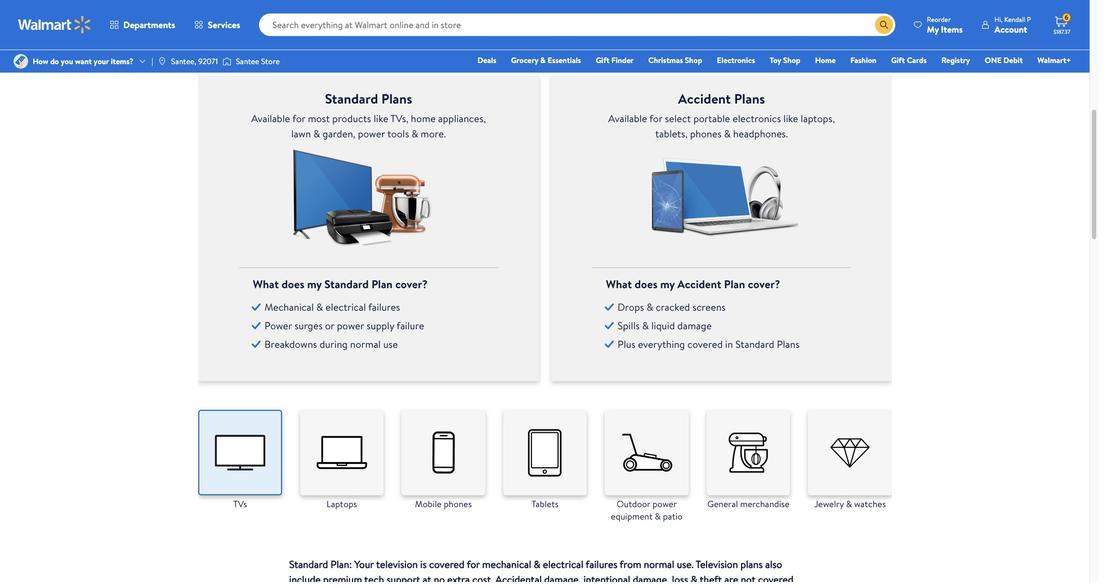 Task type: describe. For each thing, give the bounding box(es) containing it.
deals
[[478, 55, 497, 66]]

Search search field
[[259, 14, 896, 36]]

kendall
[[1005, 14, 1026, 24]]

gift cards link
[[887, 54, 932, 66]]

deals link
[[473, 54, 502, 66]]

gift finder link
[[591, 54, 639, 66]]

toy shop link
[[765, 54, 806, 66]]

&
[[541, 55, 546, 66]]

walmart+
[[1038, 55, 1072, 66]]

reorder my items
[[928, 14, 964, 35]]

want
[[75, 56, 92, 67]]

how
[[33, 56, 48, 67]]

shop for christmas shop
[[685, 55, 703, 66]]

store
[[261, 56, 280, 67]]

items
[[942, 23, 964, 35]]

grocery & essentials link
[[506, 54, 587, 66]]

departments button
[[100, 11, 185, 38]]

$187.37
[[1054, 28, 1071, 36]]

gift for gift cards
[[892, 55, 906, 66]]

one debit link
[[980, 54, 1029, 66]]

do
[[50, 56, 59, 67]]

departments
[[123, 19, 175, 31]]

electronics
[[717, 55, 756, 66]]

account
[[995, 23, 1028, 35]]

fashion
[[851, 55, 877, 66]]

christmas shop
[[649, 55, 703, 66]]

6 $187.37
[[1054, 13, 1071, 36]]

toy shop
[[770, 55, 801, 66]]

grocery
[[511, 55, 539, 66]]

|
[[152, 56, 153, 67]]

debit
[[1004, 55, 1024, 66]]

essentials
[[548, 55, 582, 66]]

cards
[[907, 55, 927, 66]]

one debit
[[985, 55, 1024, 66]]

home
[[816, 55, 836, 66]]

Walmart Site-Wide search field
[[259, 14, 896, 36]]

electronics link
[[712, 54, 761, 66]]

p
[[1028, 14, 1032, 24]]

search icon image
[[880, 20, 889, 29]]



Task type: locate. For each thing, give the bounding box(es) containing it.
gift left finder
[[596, 55, 610, 66]]

6
[[1065, 13, 1069, 22]]

one
[[985, 55, 1002, 66]]

 image for santee, 92071
[[158, 57, 167, 66]]

0 horizontal spatial shop
[[685, 55, 703, 66]]

 image for how do you want your items?
[[14, 54, 28, 69]]

gift finder
[[596, 55, 634, 66]]

how do you want your items?
[[33, 56, 134, 67]]

1 shop from the left
[[685, 55, 703, 66]]

gift
[[596, 55, 610, 66], [892, 55, 906, 66]]

 image left how
[[14, 54, 28, 69]]

santee
[[236, 56, 259, 67]]

my
[[928, 23, 940, 35]]

shop inside "link"
[[685, 55, 703, 66]]

services
[[208, 19, 240, 31]]

1 horizontal spatial gift
[[892, 55, 906, 66]]

 image
[[223, 56, 232, 67]]

shop for toy shop
[[784, 55, 801, 66]]

hi,
[[995, 14, 1003, 24]]

0 horizontal spatial gift
[[596, 55, 610, 66]]

your
[[94, 56, 109, 67]]

gift cards
[[892, 55, 927, 66]]

santee,
[[171, 56, 197, 67]]

gift for gift finder
[[596, 55, 610, 66]]

grocery & essentials
[[511, 55, 582, 66]]

2 gift from the left
[[892, 55, 906, 66]]

1 horizontal spatial  image
[[158, 57, 167, 66]]

shop right toy
[[784, 55, 801, 66]]

santee store
[[236, 56, 280, 67]]

2 shop from the left
[[784, 55, 801, 66]]

reorder
[[928, 14, 952, 24]]

 image
[[14, 54, 28, 69], [158, 57, 167, 66]]

shop right christmas
[[685, 55, 703, 66]]

home link
[[811, 54, 841, 66]]

christmas
[[649, 55, 684, 66]]

christmas shop link
[[644, 54, 708, 66]]

92071
[[198, 56, 218, 67]]

shop
[[685, 55, 703, 66], [784, 55, 801, 66]]

fashion link
[[846, 54, 882, 66]]

1 horizontal spatial shop
[[784, 55, 801, 66]]

hi, kendall p account
[[995, 14, 1032, 35]]

finder
[[612, 55, 634, 66]]

services button
[[185, 11, 250, 38]]

registry
[[942, 55, 971, 66]]

walmart+ link
[[1033, 54, 1077, 66]]

items?
[[111, 56, 134, 67]]

toy
[[770, 55, 782, 66]]

santee, 92071
[[171, 56, 218, 67]]

 image right |
[[158, 57, 167, 66]]

gift left "cards"
[[892, 55, 906, 66]]

0 horizontal spatial  image
[[14, 54, 28, 69]]

walmart image
[[18, 16, 91, 34]]

1 gift from the left
[[596, 55, 610, 66]]

registry link
[[937, 54, 976, 66]]

you
[[61, 56, 73, 67]]



Task type: vqa. For each thing, say whether or not it's contained in the screenshot.
ONE
yes



